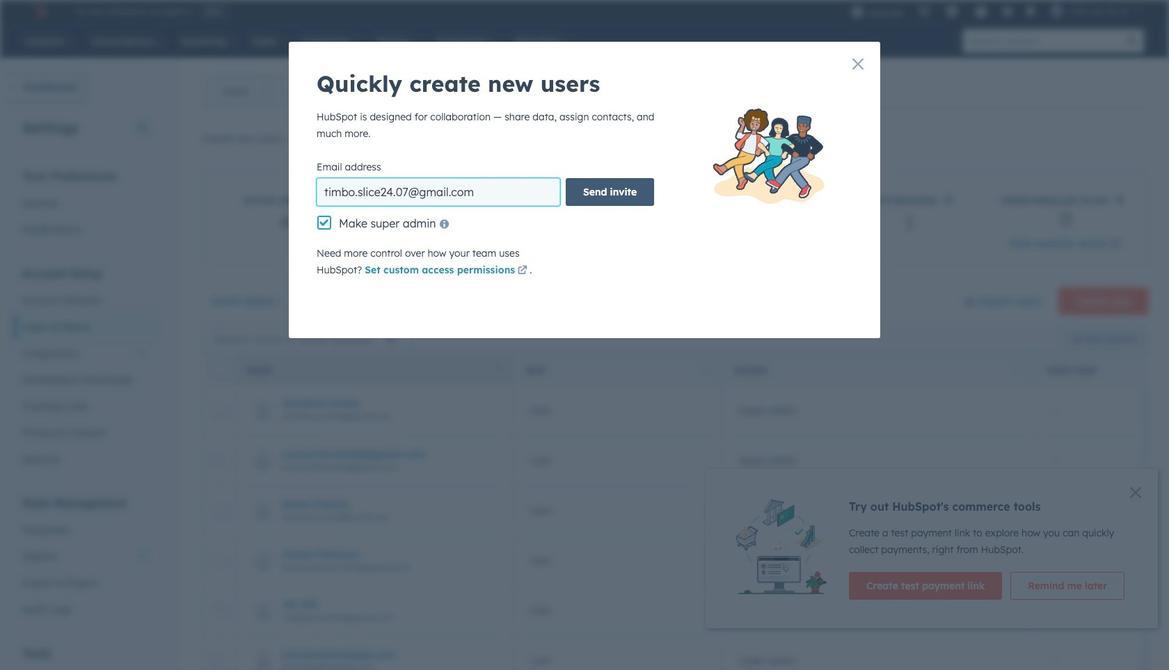 Task type: describe. For each thing, give the bounding box(es) containing it.
data management element
[[14, 496, 156, 623]]

access element
[[722, 586, 1036, 637]]

Search name or email address search field
[[206, 327, 408, 352]]

0 vertical spatial link opens in a new window image
[[770, 134, 780, 145]]

marketplaces image
[[946, 6, 959, 19]]

press to sort. image for 1st press to sort. element from the right
[[1018, 365, 1024, 374]]

2 press to sort. element from the left
[[1018, 365, 1024, 376]]

1 main team element from the top
[[1036, 486, 1170, 536]]

ruby anderson image
[[1051, 5, 1064, 17]]

Search HubSpot search field
[[964, 29, 1121, 53]]



Task type: locate. For each thing, give the bounding box(es) containing it.
2 press to sort. image from the left
[[1018, 365, 1024, 374]]

0 horizontal spatial press to sort. image
[[705, 365, 711, 374]]

1 horizontal spatial press to sort. element
[[1018, 365, 1024, 376]]

ascending sort. press to sort descending. element
[[496, 365, 501, 376]]

0 horizontal spatial link opens in a new window image
[[770, 134, 780, 145]]

ascending sort. press to sort descending. image
[[496, 365, 501, 374]]

1 press to sort. element from the left
[[705, 365, 711, 376]]

close image
[[853, 58, 864, 70]]

2 main team element from the top
[[1036, 536, 1170, 586]]

3 main team element from the top
[[1036, 586, 1170, 637]]

1 press to sort. image from the left
[[705, 365, 711, 374]]

dialog
[[289, 42, 881, 338]]

press to sort. image for 2nd press to sort. element from the right
[[705, 365, 711, 374]]

link opens in a new window image
[[770, 132, 780, 148], [1112, 240, 1121, 250], [518, 263, 528, 280], [518, 266, 528, 276]]

link opens in a new window image
[[770, 134, 780, 145], [1112, 237, 1121, 253]]

0 horizontal spatial press to sort. element
[[705, 365, 711, 376]]

main team element
[[1036, 486, 1170, 536], [1036, 536, 1170, 586], [1036, 586, 1170, 637]]

1 horizontal spatial press to sort. image
[[1018, 365, 1024, 374]]

account setup element
[[14, 266, 156, 473]]

menu
[[844, 0, 1153, 22]]

close image
[[1131, 487, 1142, 499]]

1 horizontal spatial link opens in a new window image
[[1112, 237, 1121, 253]]

press to sort. image
[[705, 365, 711, 374], [1018, 365, 1024, 374]]

navigation
[[203, 74, 338, 109]]

Enter email email field
[[317, 178, 561, 206]]

1 vertical spatial link opens in a new window image
[[1112, 237, 1121, 253]]

your preferences element
[[14, 169, 156, 243]]

press to sort. element
[[705, 365, 711, 376], [1018, 365, 1024, 376]]



Task type: vqa. For each thing, say whether or not it's contained in the screenshot.
Garebear Orlando Image
no



